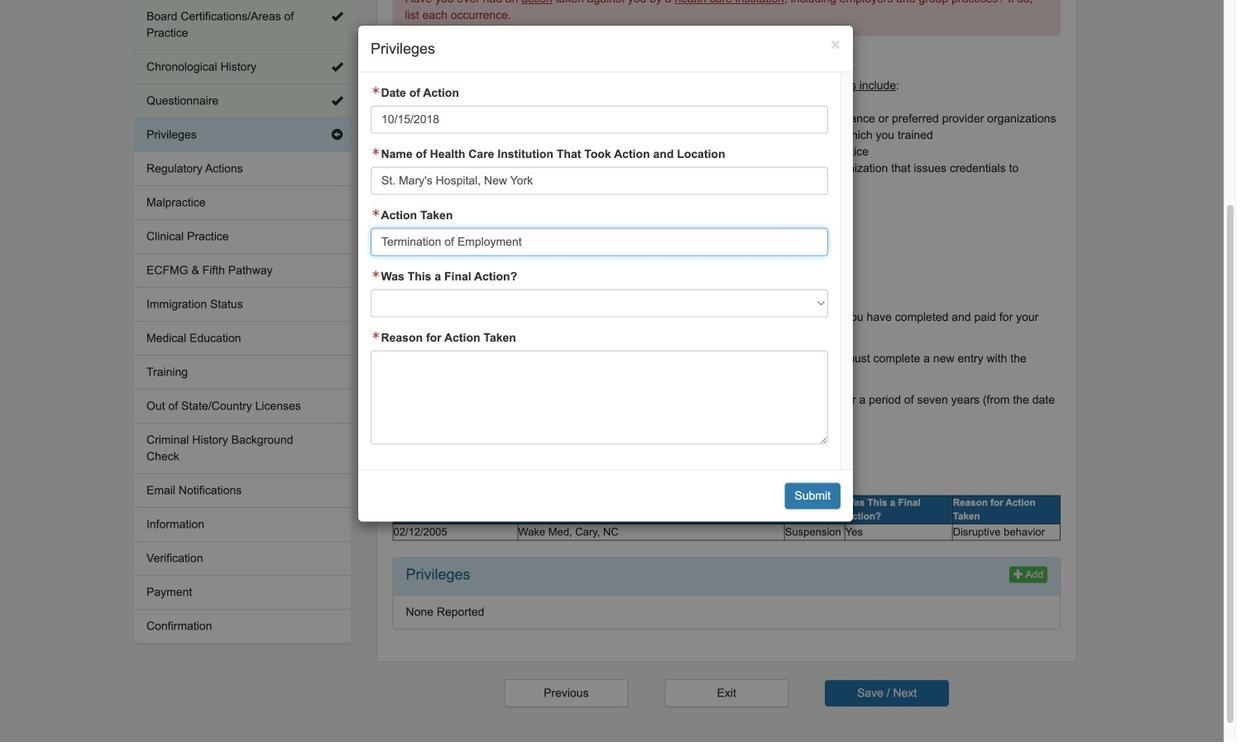 Task type: locate. For each thing, give the bounding box(es) containing it.
ok image down ok icon
[[332, 61, 343, 73]]

fw image
[[371, 148, 381, 156]]

2 ok image from the top
[[332, 95, 343, 107]]

None text field
[[371, 228, 829, 256], [371, 351, 829, 445], [371, 228, 829, 256], [371, 351, 829, 445]]

MM/DD/YYYY text field
[[371, 106, 829, 134]]

1 vertical spatial ok image
[[332, 95, 343, 107]]

None text field
[[371, 167, 829, 195]]

0 vertical spatial ok image
[[332, 61, 343, 73]]

ok image
[[332, 61, 343, 73], [332, 95, 343, 107]]

None button
[[505, 680, 629, 708], [665, 680, 789, 708], [505, 680, 629, 708], [665, 680, 789, 708]]

plus image
[[1014, 569, 1024, 579]]

4 fw image from the top
[[371, 332, 381, 340]]

fw image
[[371, 87, 381, 95], [371, 209, 381, 218], [371, 271, 381, 279], [371, 332, 381, 340]]

3 fw image from the top
[[371, 271, 381, 279]]

ok image up circle arrow left icon
[[332, 95, 343, 107]]

None submit
[[785, 483, 841, 510], [826, 681, 950, 707], [785, 483, 841, 510], [826, 681, 950, 707]]



Task type: describe. For each thing, give the bounding box(es) containing it.
ok image
[[332, 11, 343, 22]]

1 ok image from the top
[[332, 61, 343, 73]]

circle arrow left image
[[332, 129, 343, 141]]

1 fw image from the top
[[371, 87, 381, 95]]

2 fw image from the top
[[371, 209, 381, 218]]



Task type: vqa. For each thing, say whether or not it's contained in the screenshot.
the bottommost fw ICON
no



